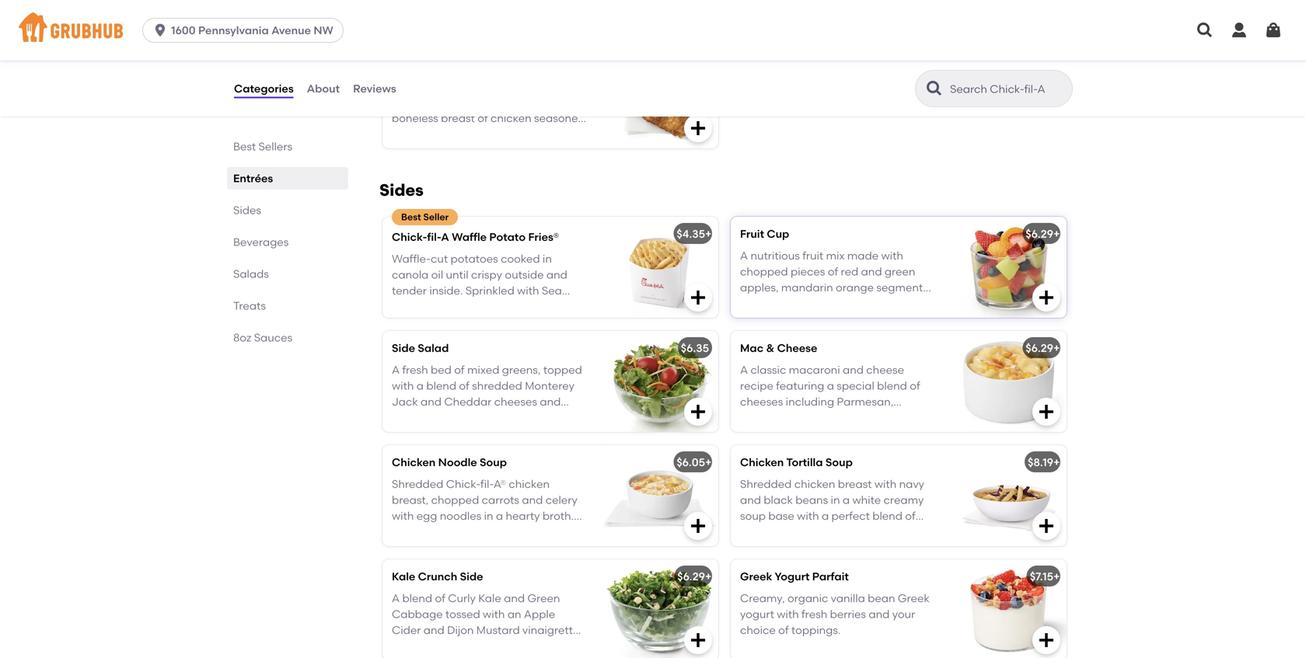 Task type: vqa. For each thing, say whether or not it's contained in the screenshot.
the "+"
yes



Task type: locate. For each thing, give the bounding box(es) containing it.
chick-
[[392, 230, 427, 244], [446, 478, 481, 491]]

side up curly
[[460, 570, 483, 583]]

mustard
[[476, 624, 520, 637]]

1 vertical spatial fil-
[[481, 478, 494, 491]]

1 horizontal spatial in
[[543, 252, 552, 266]]

best for best sellers
[[233, 140, 256, 153]]

1 vertical spatial $6.29 +
[[1026, 342, 1060, 355]]

$6.29 + for mac & cheese
[[1026, 342, 1060, 355]]

crackers.
[[494, 525, 542, 539]]

$6.29 for mac & cheese
[[1026, 342, 1054, 355]]

sides up best seller
[[379, 180, 424, 200]]

0 horizontal spatial greek
[[740, 570, 772, 583]]

soup up the a®
[[480, 456, 507, 469]]

organic
[[788, 592, 828, 605]]

1 horizontal spatial best
[[401, 211, 421, 223]]

1 horizontal spatial fil-
[[481, 478, 494, 491]]

svg image for $7.69
[[689, 119, 708, 138]]

best
[[233, 140, 256, 153], [401, 211, 421, 223]]

0 horizontal spatial side
[[392, 342, 415, 355]]

1 vertical spatial of
[[778, 624, 789, 637]]

$6.29 for fruit cup
[[1026, 227, 1054, 241]]

waffle-
[[392, 252, 431, 266]]

best left sellers
[[233, 140, 256, 153]]

sprinkled
[[466, 284, 515, 297]]

fruit cup image
[[950, 217, 1067, 318]]

fil-
[[427, 230, 441, 244], [481, 478, 494, 491]]

with down outside
[[517, 284, 539, 297]]

vinaigrette,
[[522, 624, 582, 637]]

2 vertical spatial $6.29
[[677, 570, 705, 583]]

0 vertical spatial chick-
[[392, 230, 427, 244]]

$6.05
[[677, 456, 705, 469]]

1 horizontal spatial greek
[[898, 592, 930, 605]]

fil- up carrots
[[481, 478, 494, 491]]

0 horizontal spatial of
[[435, 592, 445, 605]]

and down 'chicken'
[[522, 494, 543, 507]]

best left seller
[[401, 211, 421, 223]]

fruit cup
[[740, 227, 789, 241]]

off
[[448, 640, 462, 653]]

0 vertical spatial fil-
[[427, 230, 441, 244]]

in
[[543, 252, 552, 266], [484, 510, 493, 523]]

parfait
[[812, 570, 849, 583]]

0 vertical spatial best
[[233, 140, 256, 153]]

soup for chicken tortilla soup
[[826, 456, 853, 469]]

+ for noodle
[[705, 456, 712, 469]]

1 horizontal spatial a
[[441, 230, 449, 244]]

your
[[892, 608, 915, 621]]

blend
[[402, 592, 432, 605]]

with down organic
[[777, 608, 799, 621]]

svg image
[[1196, 21, 1215, 40], [1230, 21, 1249, 40], [689, 288, 708, 307], [1037, 288, 1056, 307], [1037, 403, 1056, 421], [689, 517, 708, 536], [1037, 517, 1056, 536]]

greek up the your
[[898, 592, 930, 605]]

crunch
[[418, 570, 457, 583]]

8oz sauces
[[233, 331, 292, 344]]

1 horizontal spatial sides
[[379, 180, 424, 200]]

and up sea
[[546, 268, 567, 281]]

cup
[[767, 227, 789, 241]]

$4.35
[[677, 227, 705, 241]]

1600 pennsylvania avenue nw
[[171, 24, 333, 37]]

1 vertical spatial kale
[[478, 592, 501, 605]]

creamy, organic vanilla bean greek yogurt with fresh berries and your choice of toppings.
[[740, 592, 930, 637]]

green
[[528, 592, 560, 605]]

filets image
[[602, 47, 718, 148]]

greek yogurt parfait image
[[950, 560, 1067, 659]]

1 vertical spatial in
[[484, 510, 493, 523]]

1 vertical spatial side
[[460, 570, 483, 583]]

kale crunch side image
[[602, 560, 718, 659]]

chicken tortilla soup
[[740, 456, 853, 469]]

tortilla
[[786, 456, 823, 469]]

1 horizontal spatial chicken
[[740, 456, 784, 469]]

and inside "creamy, organic vanilla bean greek yogurt with fresh berries and your choice of toppings."
[[869, 608, 890, 621]]

1 horizontal spatial kale
[[478, 592, 501, 605]]

chicken up shredded
[[392, 456, 436, 469]]

with inside waffle-cut potatoes cooked in canola oil until crispy outside and tender inside. sprinkled with sea salt.
[[517, 284, 539, 297]]

1 vertical spatial best
[[401, 211, 421, 223]]

0 vertical spatial of
[[435, 592, 445, 605]]

0 vertical spatial $6.29 +
[[1026, 227, 1060, 241]]

celery
[[546, 494, 578, 507]]

greek inside "creamy, organic vanilla bean greek yogurt with fresh berries and your choice of toppings."
[[898, 592, 930, 605]]

of inside "creamy, organic vanilla bean greek yogurt with fresh berries and your choice of toppings."
[[778, 624, 789, 637]]

greek up the creamy,
[[740, 570, 772, 583]]

and inside shredded chick-fil-a® chicken breast, chopped carrots and celery with egg noodles in a hearty broth. served with saltine crackers.
[[522, 494, 543, 507]]

1 vertical spatial chick-
[[446, 478, 481, 491]]

of left curly
[[435, 592, 445, 605]]

1 horizontal spatial soup
[[826, 456, 853, 469]]

nw
[[314, 24, 333, 37]]

kale right curly
[[478, 592, 501, 605]]

berries
[[830, 608, 866, 621]]

reviews
[[353, 82, 396, 95]]

1 vertical spatial greek
[[898, 592, 930, 605]]

sides down entrées
[[233, 204, 261, 217]]

2 chicken from the left
[[740, 456, 784, 469]]

0 vertical spatial sides
[[379, 180, 424, 200]]

saltine
[[456, 525, 492, 539]]

side
[[392, 342, 415, 355], [460, 570, 483, 583]]

of right choice
[[778, 624, 789, 637]]

with up mustard
[[483, 608, 505, 621]]

tossed
[[445, 608, 480, 621]]

and down bean
[[869, 608, 890, 621]]

0 horizontal spatial chicken
[[392, 456, 436, 469]]

vanilla
[[831, 592, 865, 605]]

svg image for $6.35
[[689, 403, 708, 421]]

chicken for chicken noodle soup
[[392, 456, 436, 469]]

2 vertical spatial $6.29 +
[[677, 570, 712, 583]]

soup right tortilla
[[826, 456, 853, 469]]

cabbage
[[392, 608, 443, 621]]

a
[[496, 510, 503, 523]]

kale
[[392, 570, 415, 583], [478, 592, 501, 605]]

1 vertical spatial $6.29
[[1026, 342, 1054, 355]]

in left 'a'
[[484, 510, 493, 523]]

kale crunch side
[[392, 570, 483, 583]]

a inside a blend of curly kale and green cabbage tossed with an apple cider and dijon mustard vinaigrette, all topped off with salted, crunchy roasted almonds
[[392, 592, 400, 605]]

0 vertical spatial greek
[[740, 570, 772, 583]]

side left salad
[[392, 342, 415, 355]]

0 horizontal spatial a
[[392, 592, 400, 605]]

1 vertical spatial a
[[392, 592, 400, 605]]

greek
[[740, 570, 772, 583], [898, 592, 930, 605]]

$7.69
[[679, 58, 705, 71]]

0 horizontal spatial kale
[[392, 570, 415, 583]]

+
[[705, 58, 712, 71], [705, 227, 712, 241], [1054, 227, 1060, 241], [1054, 342, 1060, 355], [705, 456, 712, 469], [1054, 456, 1060, 469], [705, 570, 712, 583], [1054, 570, 1060, 583]]

1 vertical spatial sides
[[233, 204, 261, 217]]

and
[[546, 268, 567, 281], [522, 494, 543, 507], [504, 592, 525, 605], [869, 608, 890, 621], [424, 624, 445, 637]]

yogurt
[[775, 570, 810, 583]]

choice
[[740, 624, 776, 637]]

2 soup from the left
[[826, 456, 853, 469]]

sides
[[379, 180, 424, 200], [233, 204, 261, 217]]

about
[[307, 82, 340, 95]]

svg image
[[1264, 21, 1283, 40], [152, 23, 168, 38], [689, 119, 708, 138], [689, 403, 708, 421], [689, 631, 708, 650], [1037, 631, 1056, 650]]

1 horizontal spatial chick-
[[446, 478, 481, 491]]

svg image for $6.29
[[689, 631, 708, 650]]

svg image for $7.15
[[1037, 631, 1056, 650]]

mac & cheese image
[[950, 331, 1067, 432]]

fil- inside shredded chick-fil-a® chicken breast, chopped carrots and celery with egg noodles in a hearty broth. served with saltine crackers.
[[481, 478, 494, 491]]

0 horizontal spatial soup
[[480, 456, 507, 469]]

chicken left tortilla
[[740, 456, 784, 469]]

in inside waffle-cut potatoes cooked in canola oil until crispy outside and tender inside. sprinkled with sea salt.
[[543, 252, 552, 266]]

chicken
[[392, 456, 436, 469], [740, 456, 784, 469]]

of inside a blend of curly kale and green cabbage tossed with an apple cider and dijon mustard vinaigrette, all topped off with salted, crunchy roasted almonds
[[435, 592, 445, 605]]

soup
[[480, 456, 507, 469], [826, 456, 853, 469]]

1 chicken from the left
[[392, 456, 436, 469]]

0 horizontal spatial sides
[[233, 204, 261, 217]]

8oz
[[233, 331, 251, 344]]

fruit
[[740, 227, 764, 241]]

+ for tortilla
[[1054, 456, 1060, 469]]

search icon image
[[925, 79, 944, 98]]

served
[[392, 525, 428, 539]]

1 horizontal spatial of
[[778, 624, 789, 637]]

with down egg at the bottom
[[431, 525, 453, 539]]

1 soup from the left
[[480, 456, 507, 469]]

pennsylvania
[[198, 24, 269, 37]]

0 vertical spatial in
[[543, 252, 552, 266]]

yogurt
[[740, 608, 774, 621]]

chick- up waffle-
[[392, 230, 427, 244]]

0 vertical spatial $6.29
[[1026, 227, 1054, 241]]

until
[[446, 268, 469, 281]]

$6.35
[[681, 342, 709, 355]]

kale up blend
[[392, 570, 415, 583]]

salads
[[233, 267, 269, 281]]

a left blend
[[392, 592, 400, 605]]

cheese
[[777, 342, 817, 355]]

fil- down seller
[[427, 230, 441, 244]]

toppings.
[[791, 624, 841, 637]]

0 horizontal spatial best
[[233, 140, 256, 153]]

chick- up 'chopped'
[[446, 478, 481, 491]]

beverages
[[233, 236, 289, 249]]

curly
[[448, 592, 476, 605]]

svg image inside 1600 pennsylvania avenue nw button
[[152, 23, 168, 38]]

roasted
[[392, 655, 436, 659]]

$6.29 for kale crunch side
[[677, 570, 705, 583]]

mac
[[740, 342, 764, 355]]

soup for chicken noodle soup
[[480, 456, 507, 469]]

chicken for chicken tortilla soup
[[740, 456, 784, 469]]

canola
[[392, 268, 429, 281]]

potatoes
[[451, 252, 498, 266]]

in down fries®
[[543, 252, 552, 266]]

a down seller
[[441, 230, 449, 244]]

$6.29 + for fruit cup
[[1026, 227, 1060, 241]]

0 horizontal spatial chick-
[[392, 230, 427, 244]]

all
[[392, 640, 404, 653]]

main navigation navigation
[[0, 0, 1306, 61]]

of
[[435, 592, 445, 605], [778, 624, 789, 637]]

0 horizontal spatial in
[[484, 510, 493, 523]]



Task type: describe. For each thing, give the bounding box(es) containing it.
about button
[[306, 61, 341, 117]]

&
[[766, 342, 775, 355]]

chick- inside shredded chick-fil-a® chicken breast, chopped carrots and celery with egg noodles in a hearty broth. served with saltine crackers.
[[446, 478, 481, 491]]

best for best seller
[[401, 211, 421, 223]]

Search Chick-fil-A search field
[[949, 82, 1068, 96]]

crunchy
[[528, 640, 570, 653]]

$6.29 + for kale crunch side
[[677, 570, 712, 583]]

apple
[[524, 608, 555, 621]]

noodles
[[440, 510, 481, 523]]

sauces
[[254, 331, 292, 344]]

1600
[[171, 24, 196, 37]]

+ for cup
[[1054, 227, 1060, 241]]

bean
[[868, 592, 895, 605]]

noodle
[[438, 456, 477, 469]]

sea
[[542, 284, 562, 297]]

with up served
[[392, 510, 414, 523]]

+ for crunch
[[705, 570, 712, 583]]

avenue
[[271, 24, 311, 37]]

shredded
[[392, 478, 443, 491]]

$7.15
[[1030, 570, 1054, 583]]

best sellers
[[233, 140, 292, 153]]

$7.69 +
[[679, 58, 712, 71]]

topped
[[407, 640, 446, 653]]

a blend of curly kale and green cabbage tossed with an apple cider and dijon mustard vinaigrette, all topped off with salted, crunchy roasted almonds
[[392, 592, 582, 659]]

shredded chick-fil-a® chicken breast, chopped carrots and celery with egg noodles in a hearty broth. served with saltine crackers.
[[392, 478, 578, 539]]

cider
[[392, 624, 421, 637]]

treats
[[233, 299, 266, 313]]

creamy,
[[740, 592, 785, 605]]

fresh
[[802, 608, 828, 621]]

breast,
[[392, 494, 429, 507]]

sellers
[[259, 140, 292, 153]]

dijon
[[447, 624, 474, 637]]

0 vertical spatial side
[[392, 342, 415, 355]]

an
[[508, 608, 521, 621]]

mac & cheese
[[740, 342, 817, 355]]

chick-fil-a waffle potato fries® image
[[602, 217, 718, 318]]

+ for &
[[1054, 342, 1060, 355]]

crispy
[[471, 268, 502, 281]]

chicken
[[509, 478, 550, 491]]

$8.19
[[1028, 456, 1054, 469]]

chicken noodle soup image
[[602, 445, 718, 547]]

greek yogurt parfait
[[740, 570, 849, 583]]

in inside shredded chick-fil-a® chicken breast, chopped carrots and celery with egg noodles in a hearty broth. served with saltine crackers.
[[484, 510, 493, 523]]

chopped
[[431, 494, 479, 507]]

and inside waffle-cut potatoes cooked in canola oil until crispy outside and tender inside. sprinkled with sea salt.
[[546, 268, 567, 281]]

kale inside a blend of curly kale and green cabbage tossed with an apple cider and dijon mustard vinaigrette, all topped off with salted, crunchy roasted almonds
[[478, 592, 501, 605]]

carrots
[[482, 494, 519, 507]]

0 horizontal spatial fil-
[[427, 230, 441, 244]]

almonds
[[438, 655, 485, 659]]

0 vertical spatial a
[[441, 230, 449, 244]]

salted,
[[490, 640, 525, 653]]

and up an
[[504, 592, 525, 605]]

chicken noodle soup
[[392, 456, 507, 469]]

+ for yogurt
[[1054, 570, 1060, 583]]

waffle-cut potatoes cooked in canola oil until crispy outside and tender inside. sprinkled with sea salt.
[[392, 252, 567, 313]]

fries®
[[528, 230, 559, 244]]

$6.05 +
[[677, 456, 712, 469]]

reviews button
[[352, 61, 397, 117]]

categories button
[[233, 61, 294, 117]]

potato
[[489, 230, 526, 244]]

$4.35 +
[[677, 227, 712, 241]]

chick-fil-a waffle potato fries®
[[392, 230, 559, 244]]

and up topped
[[424, 624, 445, 637]]

hearty
[[506, 510, 540, 523]]

waffle
[[452, 230, 487, 244]]

outside
[[505, 268, 544, 281]]

cut
[[431, 252, 448, 266]]

0 vertical spatial kale
[[392, 570, 415, 583]]

best seller
[[401, 211, 449, 223]]

side salad image
[[602, 331, 718, 432]]

tender
[[392, 284, 427, 297]]

inside.
[[429, 284, 463, 297]]

categories
[[234, 82, 294, 95]]

side salad
[[392, 342, 449, 355]]

egg
[[417, 510, 437, 523]]

salad
[[418, 342, 449, 355]]

$8.19 +
[[1028, 456, 1060, 469]]

1 horizontal spatial side
[[460, 570, 483, 583]]

$7.15 +
[[1030, 570, 1060, 583]]

chicken tortilla soup image
[[950, 445, 1067, 547]]

seller
[[423, 211, 449, 223]]

broth.
[[543, 510, 574, 523]]

with up almonds
[[465, 640, 487, 653]]

oil
[[431, 268, 443, 281]]

1600 pennsylvania avenue nw button
[[142, 18, 350, 43]]

salt.
[[392, 300, 415, 313]]

with inside "creamy, organic vanilla bean greek yogurt with fresh berries and your choice of toppings."
[[777, 608, 799, 621]]

cooked
[[501, 252, 540, 266]]



